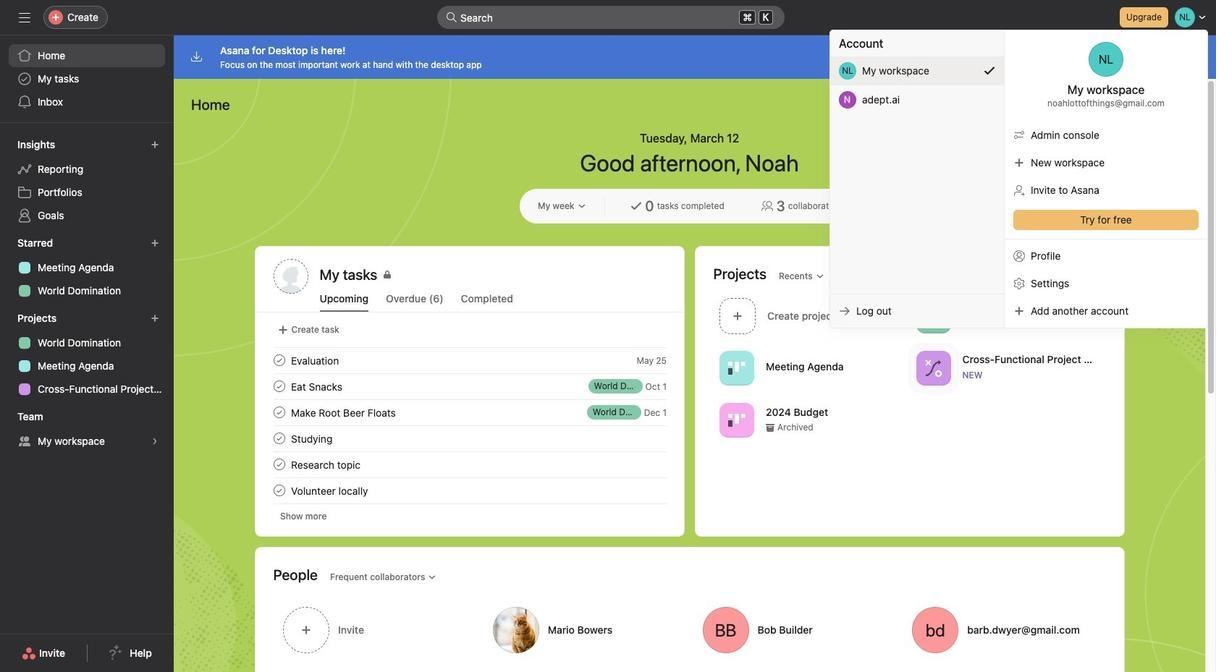 Task type: locate. For each thing, give the bounding box(es) containing it.
projects element
[[0, 306, 174, 404]]

2 vertical spatial mark complete image
[[270, 482, 288, 500]]

rocket image
[[925, 307, 942, 325]]

see details, my workspace image
[[151, 437, 159, 446]]

3 mark complete checkbox from the top
[[270, 456, 288, 474]]

teams element
[[0, 404, 174, 456]]

0 vertical spatial mark complete image
[[270, 378, 288, 395]]

None field
[[437, 6, 785, 29]]

1 vertical spatial mark complete image
[[270, 404, 288, 421]]

new project or portfolio image
[[151, 314, 159, 323]]

1 mark complete checkbox from the top
[[270, 352, 288, 369]]

mark complete image for 2nd mark complete checkbox from the bottom
[[270, 352, 288, 369]]

1 mark complete image from the top
[[270, 352, 288, 369]]

1 mark complete checkbox from the top
[[270, 378, 288, 395]]

2 mark complete checkbox from the top
[[270, 404, 288, 421]]

board image
[[728, 360, 745, 377]]

4 mark complete checkbox from the top
[[270, 482, 288, 500]]

2 mark complete image from the top
[[270, 430, 288, 448]]

2 vertical spatial mark complete image
[[270, 456, 288, 474]]

3 mark complete image from the top
[[270, 456, 288, 474]]

menu
[[831, 30, 1208, 328]]

0 vertical spatial mark complete checkbox
[[270, 352, 288, 369]]

0 vertical spatial mark complete image
[[270, 352, 288, 369]]

radio item
[[831, 56, 1004, 85]]

board image
[[728, 412, 745, 429]]

1 vertical spatial mark complete checkbox
[[270, 430, 288, 448]]

Mark complete checkbox
[[270, 378, 288, 395], [270, 404, 288, 421], [270, 456, 288, 474], [270, 482, 288, 500]]

mark complete image
[[270, 378, 288, 395], [270, 404, 288, 421], [270, 482, 288, 500]]

line_and_symbols image
[[925, 360, 942, 377]]

global element
[[0, 35, 174, 122]]

new insights image
[[151, 140, 159, 149]]

1 vertical spatial mark complete image
[[270, 430, 288, 448]]

hide sidebar image
[[19, 12, 30, 23]]

mark complete image
[[270, 352, 288, 369], [270, 430, 288, 448], [270, 456, 288, 474]]

Mark complete checkbox
[[270, 352, 288, 369], [270, 430, 288, 448]]



Task type: vqa. For each thing, say whether or not it's contained in the screenshot.
third Mark complete option from the bottom
yes



Task type: describe. For each thing, give the bounding box(es) containing it.
add profile photo image
[[273, 259, 308, 294]]

add items to starred image
[[151, 239, 159, 248]]

1 mark complete image from the top
[[270, 378, 288, 395]]

3 mark complete image from the top
[[270, 482, 288, 500]]

starred element
[[0, 230, 174, 306]]

insights element
[[0, 132, 174, 230]]

mark complete image for first mark complete checkbox from the bottom
[[270, 430, 288, 448]]

2 mark complete checkbox from the top
[[270, 430, 288, 448]]

prominent image
[[446, 12, 458, 23]]

2 mark complete image from the top
[[270, 404, 288, 421]]

Search tasks, projects, and more text field
[[437, 6, 785, 29]]



